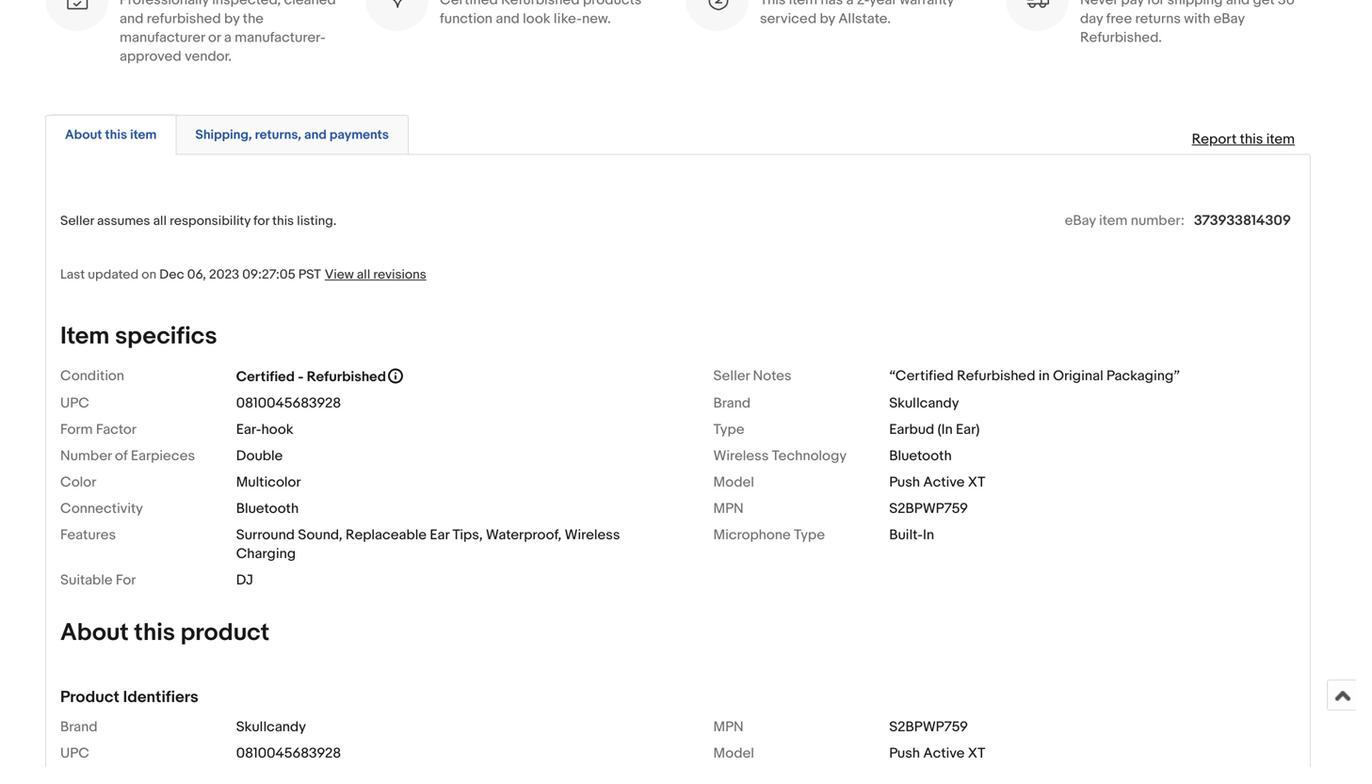 Task type: locate. For each thing, give the bounding box(es) containing it.
2 xt from the top
[[968, 746, 986, 763]]

for right responsibility
[[254, 213, 269, 229]]

0 horizontal spatial wireless
[[565, 527, 620, 544]]

0 horizontal spatial brand
[[60, 719, 98, 736]]

1 with details__icon image from the left
[[64, 0, 89, 12]]

features
[[60, 527, 116, 544]]

1 horizontal spatial wireless
[[714, 448, 769, 465]]

30
[[1278, 0, 1295, 9]]

1 horizontal spatial refurbished
[[501, 0, 580, 9]]

year
[[870, 0, 897, 9]]

upc for item specifics
[[60, 395, 89, 412]]

2 push active xt from the top
[[889, 746, 986, 763]]

item up serviced
[[789, 0, 818, 9]]

0 horizontal spatial certified
[[236, 369, 295, 386]]

upc down product
[[60, 746, 89, 763]]

certified for certified - refurbished
[[236, 369, 295, 386]]

certified left -
[[236, 369, 295, 386]]

"certified refurbished in original packaging"
[[889, 368, 1180, 385]]

"certified
[[889, 368, 954, 385]]

1 vertical spatial 0810045683928
[[236, 746, 341, 763]]

ebay left the number:
[[1065, 212, 1096, 229]]

0 vertical spatial mpn
[[714, 501, 744, 518]]

dec
[[159, 267, 184, 283]]

for
[[1147, 0, 1165, 9], [254, 213, 269, 229]]

refurbished up look in the left top of the page
[[501, 0, 580, 9]]

certified inside certified refurbished products function and look like-new.
[[440, 0, 498, 9]]

0 horizontal spatial all
[[153, 213, 167, 229]]

3 with details__icon image from the left
[[705, 0, 730, 12]]

by down has in the top right of the page
[[820, 11, 835, 28]]

1 vertical spatial bluetooth
[[236, 501, 299, 518]]

1 push from the top
[[889, 474, 920, 491]]

like-
[[554, 11, 582, 28]]

model
[[714, 474, 754, 491], [714, 746, 754, 763]]

1 active from the top
[[924, 474, 965, 491]]

of
[[115, 448, 128, 465]]

0 vertical spatial upc
[[60, 395, 89, 412]]

and inside shipping, returns, and payments 'button'
[[304, 127, 327, 143]]

microphone type
[[714, 527, 825, 544]]

1 vertical spatial model
[[714, 746, 754, 763]]

pst
[[299, 267, 321, 283]]

refurbished
[[501, 0, 580, 9], [957, 368, 1036, 385], [307, 369, 386, 386]]

packaging"
[[1107, 368, 1180, 385]]

about
[[65, 127, 102, 143], [60, 619, 129, 648]]

item down approved
[[130, 127, 157, 143]]

s2bpwp759 for bluetooth
[[889, 501, 968, 518]]

1 vertical spatial xt
[[968, 746, 986, 763]]

0 vertical spatial certified
[[440, 0, 498, 9]]

1 horizontal spatial seller
[[714, 368, 750, 385]]

ebay
[[1214, 11, 1245, 28], [1065, 212, 1096, 229]]

multicolor
[[236, 474, 301, 491]]

seller left notes
[[714, 368, 750, 385]]

1 by from the left
[[224, 11, 240, 28]]

0 vertical spatial seller
[[60, 213, 94, 229]]

0 vertical spatial active
[[924, 474, 965, 491]]

and left get
[[1226, 0, 1250, 9]]

0 vertical spatial xt
[[968, 474, 986, 491]]

refurbished inside certified refurbished products function and look like-new.
[[501, 0, 580, 9]]

0 vertical spatial 0810045683928
[[236, 395, 341, 412]]

tips,
[[453, 527, 483, 544]]

wireless technology
[[714, 448, 847, 465]]

0 vertical spatial ebay
[[1214, 11, 1245, 28]]

0 horizontal spatial seller
[[60, 213, 94, 229]]

1 horizontal spatial by
[[820, 11, 835, 28]]

1 vertical spatial for
[[254, 213, 269, 229]]

1 vertical spatial upc
[[60, 746, 89, 763]]

model for multicolor
[[714, 474, 754, 491]]

1 vertical spatial push active xt
[[889, 746, 986, 763]]

with details__icon image left the function
[[384, 0, 410, 12]]

serviced
[[760, 11, 817, 28]]

ear-
[[236, 421, 261, 438]]

1 horizontal spatial skullcandy
[[889, 395, 959, 412]]

condition
[[60, 368, 124, 385]]

0 vertical spatial push active xt
[[889, 474, 986, 491]]

certified up the function
[[440, 0, 498, 9]]

a left 2-
[[846, 0, 854, 9]]

1 horizontal spatial for
[[1147, 0, 1165, 9]]

2 horizontal spatial refurbished
[[957, 368, 1036, 385]]

upc up form
[[60, 395, 89, 412]]

about inside button
[[65, 127, 102, 143]]

for up returns
[[1147, 0, 1165, 9]]

0 horizontal spatial by
[[224, 11, 240, 28]]

2-
[[857, 0, 870, 9]]

0 horizontal spatial a
[[224, 29, 232, 46]]

day
[[1080, 11, 1103, 28]]

seller
[[60, 213, 94, 229], [714, 368, 750, 385]]

0 vertical spatial push
[[889, 474, 920, 491]]

all right assumes
[[153, 213, 167, 229]]

and inside certified refurbished products function and look like-new.
[[496, 11, 520, 28]]

all right view
[[357, 267, 370, 283]]

1 horizontal spatial certified
[[440, 0, 498, 9]]

report this item
[[1192, 131, 1295, 148]]

form
[[60, 421, 93, 438]]

with details__icon image for never
[[1025, 0, 1050, 12]]

2 upc from the top
[[60, 746, 89, 763]]

built-
[[889, 527, 923, 544]]

1 mpn from the top
[[714, 501, 744, 518]]

2 mpn from the top
[[714, 719, 744, 736]]

1 vertical spatial s2bpwp759
[[889, 719, 968, 736]]

type
[[714, 421, 745, 438], [794, 527, 825, 544]]

1 vertical spatial about
[[60, 619, 129, 648]]

2 with details__icon image from the left
[[384, 0, 410, 12]]

active
[[924, 474, 965, 491], [924, 746, 965, 763]]

1 push active xt from the top
[[889, 474, 986, 491]]

0 horizontal spatial bluetooth
[[236, 501, 299, 518]]

seller left assumes
[[60, 213, 94, 229]]

a
[[846, 0, 854, 9], [224, 29, 232, 46]]

0 horizontal spatial ebay
[[1065, 212, 1096, 229]]

a inside this item has a 2-year warranty serviced by allstate.
[[846, 0, 854, 9]]

0 horizontal spatial skullcandy
[[236, 719, 306, 736]]

wireless left technology in the bottom of the page
[[714, 448, 769, 465]]

brand down product
[[60, 719, 98, 736]]

suitable
[[60, 572, 113, 589]]

1 model from the top
[[714, 474, 754, 491]]

this for report this item
[[1240, 131, 1264, 148]]

this
[[760, 0, 786, 9]]

double
[[236, 448, 283, 465]]

wireless right waterproof,
[[565, 527, 620, 544]]

this
[[105, 127, 127, 143], [1240, 131, 1264, 148], [272, 213, 294, 229], [134, 619, 175, 648]]

2 push from the top
[[889, 746, 920, 763]]

bluetooth down multicolor
[[236, 501, 299, 518]]

approved
[[120, 48, 182, 65]]

and left look in the left top of the page
[[496, 11, 520, 28]]

item inside the 'about this item' button
[[130, 127, 157, 143]]

products
[[583, 0, 642, 9]]

refurbished left in
[[957, 368, 1036, 385]]

inspected,
[[212, 0, 281, 9]]

tab list
[[45, 111, 1311, 155]]

with
[[1184, 11, 1211, 28]]

with details__icon image
[[64, 0, 89, 12], [384, 0, 410, 12], [705, 0, 730, 12], [1025, 0, 1050, 12]]

with details__icon image left professionally
[[64, 0, 89, 12]]

4 with details__icon image from the left
[[1025, 0, 1050, 12]]

xt for 0810045683928
[[968, 746, 986, 763]]

ebay item number: 373933814309
[[1065, 212, 1292, 229]]

1 0810045683928 from the top
[[236, 395, 341, 412]]

1 vertical spatial wireless
[[565, 527, 620, 544]]

0810045683928 for product identifiers
[[236, 746, 341, 763]]

1 horizontal spatial type
[[794, 527, 825, 544]]

specifics
[[115, 322, 217, 351]]

and down professionally
[[120, 11, 144, 28]]

1 xt from the top
[[968, 474, 986, 491]]

1 s2bpwp759 from the top
[[889, 501, 968, 518]]

0 vertical spatial brand
[[714, 395, 751, 412]]

in
[[923, 527, 935, 544]]

by
[[224, 11, 240, 28], [820, 11, 835, 28]]

by down inspected,
[[224, 11, 240, 28]]

0 horizontal spatial for
[[254, 213, 269, 229]]

0 vertical spatial s2bpwp759
[[889, 501, 968, 518]]

1 vertical spatial a
[[224, 29, 232, 46]]

0 vertical spatial a
[[846, 0, 854, 9]]

shipping
[[1168, 0, 1223, 9]]

get
[[1253, 0, 1275, 9]]

item inside this item has a 2-year warranty serviced by allstate.
[[789, 0, 818, 9]]

this down approved
[[105, 127, 127, 143]]

built-in
[[889, 527, 935, 544]]

1 vertical spatial seller
[[714, 368, 750, 385]]

this for about this item
[[105, 127, 127, 143]]

2 model from the top
[[714, 746, 754, 763]]

1 upc from the top
[[60, 395, 89, 412]]

this inside button
[[105, 127, 127, 143]]

this for about this product
[[134, 619, 175, 648]]

1 vertical spatial all
[[357, 267, 370, 283]]

and
[[1226, 0, 1250, 9], [120, 11, 144, 28], [496, 11, 520, 28], [304, 127, 327, 143]]

2 active from the top
[[924, 746, 965, 763]]

refurbished right -
[[307, 369, 386, 386]]

seller assumes all responsibility for this listing.
[[60, 213, 337, 229]]

0 vertical spatial model
[[714, 474, 754, 491]]

in
[[1039, 368, 1050, 385]]

0 vertical spatial for
[[1147, 0, 1165, 9]]

certified
[[440, 0, 498, 9], [236, 369, 295, 386]]

1 horizontal spatial ebay
[[1214, 11, 1245, 28]]

original
[[1053, 368, 1104, 385]]

0 vertical spatial about
[[65, 127, 102, 143]]

by inside professionally inspected, cleaned and refurbished by the manufacturer or a manufacturer- approved vendor.
[[224, 11, 240, 28]]

this right report on the top right of the page
[[1240, 131, 1264, 148]]

bluetooth
[[889, 448, 952, 465], [236, 501, 299, 518]]

professionally inspected, cleaned and refurbished by the manufacturer or a manufacturer- approved vendor.
[[120, 0, 336, 65]]

allstate.
[[839, 11, 891, 28]]

1 vertical spatial certified
[[236, 369, 295, 386]]

s2bpwp759 for skullcandy
[[889, 719, 968, 736]]

ebay right with
[[1214, 11, 1245, 28]]

1 horizontal spatial a
[[846, 0, 854, 9]]

1 horizontal spatial bluetooth
[[889, 448, 952, 465]]

pay
[[1121, 0, 1144, 9]]

new.
[[582, 11, 611, 28]]

0 vertical spatial bluetooth
[[889, 448, 952, 465]]

and right returns,
[[304, 127, 327, 143]]

1 vertical spatial active
[[924, 746, 965, 763]]

item specifics
[[60, 322, 217, 351]]

1 vertical spatial push
[[889, 746, 920, 763]]

0810045683928 for item specifics
[[236, 395, 341, 412]]

push
[[889, 474, 920, 491], [889, 746, 920, 763]]

this down for
[[134, 619, 175, 648]]

waterproof,
[[486, 527, 562, 544]]

never
[[1080, 0, 1118, 9]]

brand down seller notes
[[714, 395, 751, 412]]

bluetooth down earbud
[[889, 448, 952, 465]]

model for 0810045683928
[[714, 746, 754, 763]]

notes
[[753, 368, 792, 385]]

xt
[[968, 474, 986, 491], [968, 746, 986, 763]]

type right microphone
[[794, 527, 825, 544]]

with details__icon image for professionally
[[64, 0, 89, 12]]

item right report on the top right of the page
[[1267, 131, 1295, 148]]

0 horizontal spatial type
[[714, 421, 745, 438]]

1 vertical spatial type
[[794, 527, 825, 544]]

with details__icon image for certified
[[384, 0, 410, 12]]

with details__icon image left "this"
[[705, 0, 730, 12]]

2 by from the left
[[820, 11, 835, 28]]

ear-hook
[[236, 421, 293, 438]]

1 vertical spatial mpn
[[714, 719, 744, 736]]

about this item button
[[65, 126, 157, 144]]

2 s2bpwp759 from the top
[[889, 719, 968, 736]]

2 0810045683928 from the top
[[236, 746, 341, 763]]

a right or
[[224, 29, 232, 46]]

about for about this product
[[60, 619, 129, 648]]

active for 0810045683928
[[924, 746, 965, 763]]

certified refurbished products function and look like-new.
[[440, 0, 642, 28]]

type up wireless technology
[[714, 421, 745, 438]]

with details__icon image left day
[[1025, 0, 1050, 12]]



Task type: vqa. For each thing, say whether or not it's contained in the screenshot.
KEN GRIFFEY JR cards ***** U PICK ***** (Buy 2 or more for 50% DISCOUNT) link
no



Task type: describe. For each thing, give the bounding box(es) containing it.
mpn for bluetooth
[[714, 501, 744, 518]]

for
[[116, 572, 136, 589]]

microphone
[[714, 527, 791, 544]]

view all revisions link
[[321, 266, 427, 283]]

the
[[243, 11, 264, 28]]

upc for product identifiers
[[60, 746, 89, 763]]

payments
[[330, 127, 389, 143]]

push active xt for multicolor
[[889, 474, 986, 491]]

a inside professionally inspected, cleaned and refurbished by the manufacturer or a manufacturer- approved vendor.
[[224, 29, 232, 46]]

replaceable
[[346, 527, 427, 544]]

product
[[181, 619, 270, 648]]

about for about this item
[[65, 127, 102, 143]]

wireless inside surround sound, replaceable ear tips, waterproof, wireless charging
[[565, 527, 620, 544]]

free
[[1107, 11, 1132, 28]]

1 vertical spatial brand
[[60, 719, 98, 736]]

manufacturer-
[[235, 29, 326, 46]]

shipping,
[[195, 127, 252, 143]]

identifiers
[[123, 688, 199, 708]]

about this product
[[60, 619, 270, 648]]

sound,
[[298, 527, 343, 544]]

factor
[[96, 421, 137, 438]]

push active xt for 0810045683928
[[889, 746, 986, 763]]

tab list containing about this item
[[45, 111, 1311, 155]]

1 horizontal spatial brand
[[714, 395, 751, 412]]

responsibility
[[170, 213, 251, 229]]

has
[[821, 0, 843, 9]]

hook
[[261, 421, 293, 438]]

0 vertical spatial all
[[153, 213, 167, 229]]

shipping, returns, and payments
[[195, 127, 389, 143]]

for inside the 'never pay for shipping and get 30 day free returns with ebay refurbished.'
[[1147, 0, 1165, 9]]

seller notes
[[714, 368, 792, 385]]

on
[[142, 267, 157, 283]]

refurbished for "certified
[[957, 368, 1036, 385]]

with details__icon image for this
[[705, 0, 730, 12]]

warranty
[[900, 0, 954, 9]]

revisions
[[373, 267, 427, 283]]

cleaned
[[284, 0, 336, 9]]

about this item
[[65, 127, 157, 143]]

listing.
[[297, 213, 337, 229]]

seller for seller notes
[[714, 368, 750, 385]]

373933814309
[[1194, 212, 1292, 229]]

0 vertical spatial type
[[714, 421, 745, 438]]

item left the number:
[[1099, 212, 1128, 229]]

look
[[523, 11, 551, 28]]

bluetooth for connectivity
[[236, 501, 299, 518]]

1 vertical spatial skullcandy
[[236, 719, 306, 736]]

returns,
[[255, 127, 301, 143]]

mpn for skullcandy
[[714, 719, 744, 736]]

color
[[60, 474, 96, 491]]

0 vertical spatial wireless
[[714, 448, 769, 465]]

active for multicolor
[[924, 474, 965, 491]]

item inside the report this item link
[[1267, 131, 1295, 148]]

earbud (in ear)
[[889, 421, 980, 438]]

this left the listing.
[[272, 213, 294, 229]]

earpieces
[[131, 448, 195, 465]]

0 vertical spatial skullcandy
[[889, 395, 959, 412]]

(in
[[938, 421, 953, 438]]

technology
[[772, 448, 847, 465]]

vendor.
[[185, 48, 232, 65]]

product identifiers
[[60, 688, 199, 708]]

number of earpieces
[[60, 448, 195, 465]]

item
[[60, 322, 110, 351]]

last
[[60, 267, 85, 283]]

product
[[60, 688, 119, 708]]

-
[[298, 369, 304, 386]]

06,
[[187, 267, 206, 283]]

number:
[[1131, 212, 1185, 229]]

returns
[[1136, 11, 1181, 28]]

1 vertical spatial ebay
[[1065, 212, 1096, 229]]

function
[[440, 11, 493, 28]]

updated
[[88, 267, 139, 283]]

0 horizontal spatial refurbished
[[307, 369, 386, 386]]

1 horizontal spatial all
[[357, 267, 370, 283]]

ebay inside the 'never pay for shipping and get 30 day free returns with ebay refurbished.'
[[1214, 11, 1245, 28]]

09:27:05
[[242, 267, 296, 283]]

push for 0810045683928
[[889, 746, 920, 763]]

suitable for
[[60, 572, 136, 589]]

refurbished
[[147, 11, 221, 28]]

manufacturer
[[120, 29, 205, 46]]

certified for certified refurbished products function and look like-new.
[[440, 0, 498, 9]]

charging
[[236, 546, 296, 563]]

and inside professionally inspected, cleaned and refurbished by the manufacturer or a manufacturer- approved vendor.
[[120, 11, 144, 28]]

professionally
[[120, 0, 209, 9]]

bluetooth for wireless technology
[[889, 448, 952, 465]]

surround sound, replaceable ear tips, waterproof, wireless charging
[[236, 527, 620, 563]]

or
[[208, 29, 221, 46]]

report this item link
[[1183, 122, 1305, 158]]

earbud
[[889, 421, 935, 438]]

refurbished for certified
[[501, 0, 580, 9]]

push for multicolor
[[889, 474, 920, 491]]

assumes
[[97, 213, 150, 229]]

form factor
[[60, 421, 137, 438]]

and inside the 'never pay for shipping and get 30 day free returns with ebay refurbished.'
[[1226, 0, 1250, 9]]

report
[[1192, 131, 1237, 148]]

xt for multicolor
[[968, 474, 986, 491]]

by inside this item has a 2-year warranty serviced by allstate.
[[820, 11, 835, 28]]

ear
[[430, 527, 449, 544]]

ear)
[[956, 421, 980, 438]]

connectivity
[[60, 501, 143, 518]]

seller for seller assumes all responsibility for this listing.
[[60, 213, 94, 229]]

last updated on dec 06, 2023 09:27:05 pst view all revisions
[[60, 267, 427, 283]]



